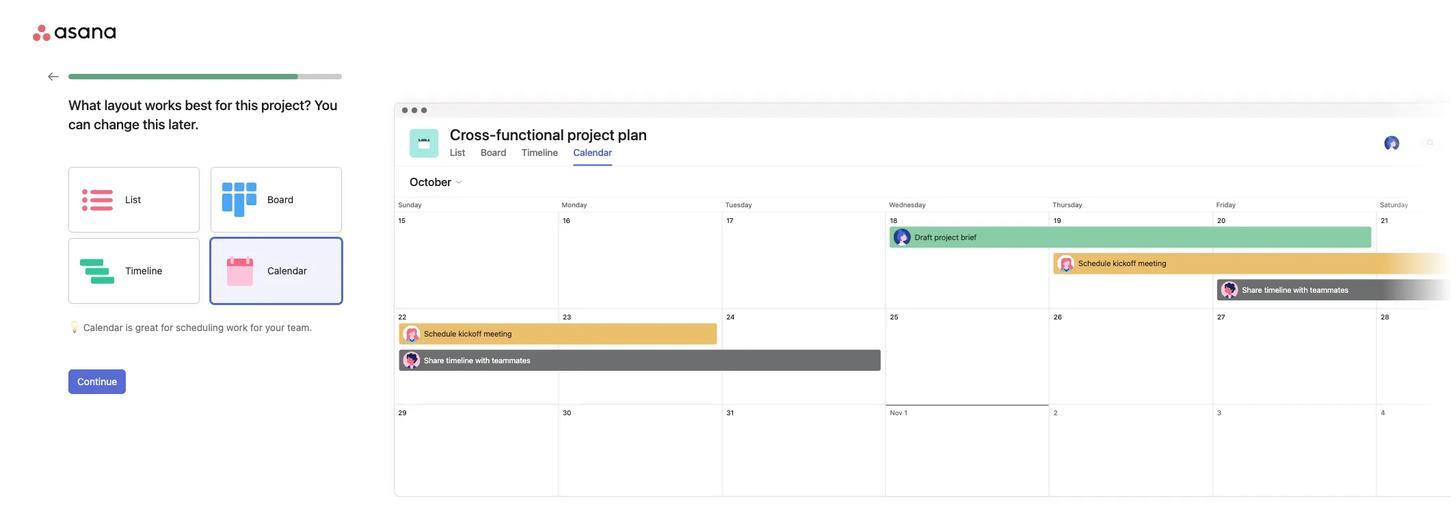 Task type: locate. For each thing, give the bounding box(es) containing it.
0 horizontal spatial share
[[424, 356, 444, 365]]

25
[[891, 313, 899, 321]]

1 vertical spatial board
[[268, 194, 294, 205]]

calendar
[[574, 147, 612, 158], [268, 265, 307, 276], [83, 322, 123, 333]]

0 vertical spatial timeline
[[522, 147, 558, 158]]

1 vertical spatial timeline
[[446, 356, 474, 365]]

💡
[[68, 322, 81, 333]]

1 vertical spatial with
[[476, 356, 490, 365]]

0 horizontal spatial calendar
[[83, 322, 123, 333]]

project
[[935, 233, 959, 242]]

scheduling
[[176, 322, 224, 333]]

for left this
[[215, 97, 232, 113]]

team.
[[287, 322, 312, 333]]

timeline up great
[[125, 265, 162, 276]]

list
[[450, 147, 466, 158], [125, 194, 141, 205]]

💡 calendar is great for scheduling work for your team.
[[68, 322, 312, 333]]

schedule kickoff meeting
[[1079, 259, 1167, 268], [424, 330, 512, 338]]

31
[[727, 409, 734, 417]]

1 horizontal spatial timeline
[[1265, 286, 1292, 294]]

1 vertical spatial kickoff
[[459, 330, 482, 338]]

0 vertical spatial kickoff
[[1114, 259, 1137, 268]]

1 horizontal spatial share timeline with teammates
[[1243, 286, 1349, 294]]

1 horizontal spatial timeline
[[522, 147, 558, 158]]

1 vertical spatial share
[[424, 356, 444, 365]]

calendar up your
[[268, 265, 307, 276]]

kickoff
[[1114, 259, 1137, 268], [459, 330, 482, 338]]

continue
[[77, 376, 117, 387]]

calendar left is
[[83, 322, 123, 333]]

28
[[1382, 313, 1390, 321]]

0 vertical spatial meeting
[[1139, 259, 1167, 268]]

26
[[1054, 313, 1063, 321]]

meeting
[[1139, 259, 1167, 268], [484, 330, 512, 338]]

3
[[1218, 409, 1222, 417]]

0 horizontal spatial board
[[268, 194, 294, 205]]

2 horizontal spatial calendar
[[574, 147, 612, 158]]

for right great
[[161, 322, 173, 333]]

0 vertical spatial timeline
[[1265, 286, 1292, 294]]

1 horizontal spatial teammates
[[1311, 286, 1349, 294]]

continue button
[[68, 369, 126, 394]]

1 horizontal spatial calendar
[[268, 265, 307, 276]]

for inside what layout works best for this project? you can change this later.
[[215, 97, 232, 113]]

4
[[1382, 409, 1386, 417]]

functional
[[497, 126, 564, 144]]

draft project brief
[[915, 233, 977, 242]]

1 horizontal spatial for
[[215, 97, 232, 113]]

1 horizontal spatial meeting
[[1139, 259, 1167, 268]]

1 horizontal spatial share
[[1243, 286, 1263, 294]]

board
[[481, 147, 507, 158], [268, 194, 294, 205]]

cross-
[[450, 126, 497, 144]]

calendar down project plan in the top of the page
[[574, 147, 612, 158]]

saturday
[[1381, 200, 1409, 208]]

this later.
[[143, 116, 199, 132]]

0 horizontal spatial timeline
[[125, 265, 162, 276]]

22
[[398, 313, 407, 321]]

0 horizontal spatial teammates
[[492, 356, 531, 365]]

1 vertical spatial schedule kickoff meeting
[[424, 330, 512, 338]]

0 vertical spatial with
[[1294, 286, 1309, 294]]

brief
[[961, 233, 977, 242]]

works
[[145, 97, 182, 113]]

timeline
[[1265, 286, 1292, 294], [446, 356, 474, 365]]

for for great
[[161, 322, 173, 333]]

your
[[265, 322, 285, 333]]

teammates
[[1311, 286, 1349, 294], [492, 356, 531, 365]]

for left your
[[250, 322, 263, 333]]

with
[[1294, 286, 1309, 294], [476, 356, 490, 365]]

0 horizontal spatial schedule
[[424, 330, 457, 338]]

1 vertical spatial list
[[125, 194, 141, 205]]

1 vertical spatial timeline
[[125, 265, 162, 276]]

27
[[1218, 313, 1226, 321]]

1 vertical spatial share timeline with teammates
[[424, 356, 531, 365]]

sunday
[[398, 200, 422, 208]]

can
[[68, 116, 91, 132]]

16
[[563, 216, 571, 224]]

1
[[905, 409, 908, 417]]

for
[[215, 97, 232, 113], [161, 322, 173, 333], [250, 322, 263, 333]]

tuesday
[[726, 200, 752, 208]]

0 vertical spatial teammates
[[1311, 286, 1349, 294]]

0 vertical spatial list
[[450, 147, 466, 158]]

nov 1
[[891, 409, 908, 417]]

23
[[563, 313, 571, 321]]

change
[[94, 116, 140, 132]]

20
[[1218, 216, 1226, 224]]

timeline
[[522, 147, 558, 158], [125, 265, 162, 276]]

0 horizontal spatial with
[[476, 356, 490, 365]]

18
[[891, 216, 898, 224]]

you
[[315, 97, 338, 113]]

15
[[398, 216, 406, 224]]

0 vertical spatial board
[[481, 147, 507, 158]]

1 vertical spatial meeting
[[484, 330, 512, 338]]

thursday
[[1053, 200, 1083, 208]]

0 horizontal spatial for
[[161, 322, 173, 333]]

schedule
[[1079, 259, 1112, 268], [424, 330, 457, 338]]

1 horizontal spatial kickoff
[[1114, 259, 1137, 268]]

what
[[68, 97, 101, 113]]

calendarlinemulticoloricon image
[[419, 137, 430, 149]]

0 vertical spatial schedule
[[1079, 259, 1112, 268]]

1 horizontal spatial schedule kickoff meeting
[[1079, 259, 1167, 268]]

project?
[[261, 97, 311, 113]]

timeline down cross-functional project plan
[[522, 147, 558, 158]]

share
[[1243, 286, 1263, 294], [424, 356, 444, 365]]

19
[[1054, 216, 1062, 224]]

share timeline with teammates
[[1243, 286, 1349, 294], [424, 356, 531, 365]]

project plan
[[568, 126, 647, 144]]



Task type: vqa. For each thing, say whether or not it's contained in the screenshot.
My associated with My workspace
no



Task type: describe. For each thing, give the bounding box(es) containing it.
1 vertical spatial calendar
[[268, 265, 307, 276]]

17
[[727, 216, 734, 224]]

21
[[1382, 216, 1389, 224]]

nov
[[891, 409, 903, 417]]

0 horizontal spatial kickoff
[[459, 330, 482, 338]]

2 horizontal spatial for
[[250, 322, 263, 333]]

0 horizontal spatial list
[[125, 194, 141, 205]]

29
[[398, 409, 407, 417]]

asana image
[[33, 25, 116, 41]]

this
[[236, 97, 258, 113]]

for for best
[[215, 97, 232, 113]]

monday
[[562, 200, 587, 208]]

0 vertical spatial share
[[1243, 286, 1263, 294]]

friday
[[1217, 200, 1237, 208]]

is
[[126, 322, 133, 333]]

what layout works best for this project? you can change this later.
[[68, 97, 338, 132]]

0 vertical spatial schedule kickoff meeting
[[1079, 259, 1167, 268]]

wednesday
[[890, 200, 926, 208]]

0 horizontal spatial meeting
[[484, 330, 512, 338]]

october
[[410, 175, 452, 188]]

1 vertical spatial schedule
[[424, 330, 457, 338]]

1 vertical spatial teammates
[[492, 356, 531, 365]]

go back image
[[48, 71, 59, 82]]

work
[[227, 322, 248, 333]]

24
[[727, 313, 735, 321]]

draft
[[915, 233, 933, 242]]

0 horizontal spatial schedule kickoff meeting
[[424, 330, 512, 338]]

2 vertical spatial calendar
[[83, 322, 123, 333]]

30
[[563, 409, 572, 417]]

best
[[185, 97, 212, 113]]

1 horizontal spatial list
[[450, 147, 466, 158]]

2
[[1054, 409, 1058, 417]]

1 horizontal spatial with
[[1294, 286, 1309, 294]]

cross-functional project plan
[[450, 126, 647, 144]]

great
[[135, 322, 158, 333]]

1 horizontal spatial board
[[481, 147, 507, 158]]

0 horizontal spatial share timeline with teammates
[[424, 356, 531, 365]]

0 horizontal spatial timeline
[[446, 356, 474, 365]]

0 vertical spatial calendar
[[574, 147, 612, 158]]

layout
[[104, 97, 142, 113]]

1 horizontal spatial schedule
[[1079, 259, 1112, 268]]

0 vertical spatial share timeline with teammates
[[1243, 286, 1349, 294]]



